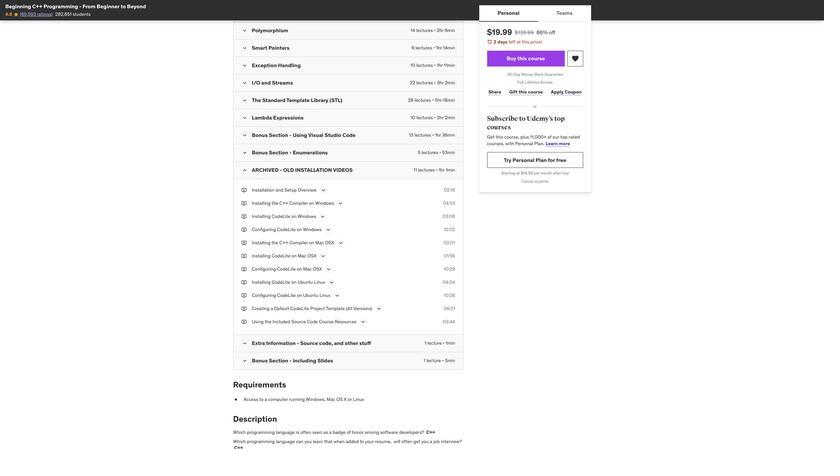 Task type: locate. For each thing, give the bounding box(es) containing it.
installing for installing codelite on windows
[[252, 213, 271, 219]]

this inside button
[[518, 55, 527, 62]]

86%
[[537, 29, 548, 36]]

1 vertical spatial 10
[[411, 115, 416, 120]]

apply coupon button
[[550, 85, 584, 99]]

windows up the installing the c++ compiler on mac osx
[[303, 227, 322, 232]]

• for bonus section - enumerations
[[440, 149, 441, 155]]

14min
[[443, 45, 456, 51]]

programming inside which programming language can you learn that when added to your resume,  will often get you a job interview?
[[247, 439, 275, 444]]

learn more link
[[546, 141, 571, 146]]

1 configuring from the top
[[252, 227, 276, 232]]

1 vertical spatial course
[[529, 89, 543, 95]]

0 horizontal spatial using
[[252, 319, 264, 325]]

$19.99 $139.99 86% off
[[488, 27, 556, 37]]

windows down overview
[[316, 200, 334, 206]]

bonus for bonus section - enumerations
[[252, 149, 268, 156]]

1 language from the top
[[276, 429, 295, 435]]

• for exception handling
[[434, 62, 436, 68]]

windows for installing codelite on windows
[[298, 213, 317, 219]]

2 small image from the top
[[242, 115, 248, 121]]

lectures up 22 lectures • 3hr 2min
[[417, 62, 433, 68]]

codelite up 'installing codelite on ubuntu linux'
[[277, 266, 296, 272]]

xsmall image
[[242, 187, 247, 193], [242, 200, 247, 207], [242, 213, 247, 220], [242, 240, 247, 246], [242, 266, 247, 272], [242, 279, 247, 286], [242, 292, 247, 299], [242, 306, 247, 312], [233, 396, 239, 403]]

0 horizontal spatial and
[[262, 79, 271, 86]]

creating a default codelite project template (all versions)
[[252, 306, 373, 311]]

0 vertical spatial and
[[262, 79, 271, 86]]

lectures right 28
[[415, 97, 432, 103]]

0 vertical spatial 2hr
[[437, 27, 444, 33]]

3min
[[445, 358, 456, 364]]

of inside get this course, plus 11,000+ of our top-rated courses, with personal plan.
[[548, 134, 552, 140]]

282,651 students
[[55, 11, 91, 17]]

source left code, at the left of page
[[301, 340, 318, 346]]

often inside which programming language can you learn that when added to your resume,  will often get you a job interview?
[[402, 439, 413, 444]]

configuring down installing codelite on mac osx
[[252, 266, 276, 272]]

codelite down configuring codelite on mac osx at the bottom of page
[[272, 279, 291, 285]]

source right included on the left bottom
[[292, 319, 306, 325]]

template left the (all
[[326, 306, 345, 311]]

1hr for smart pointers
[[436, 45, 442, 51]]

students
[[73, 11, 91, 17]]

• left 3min
[[442, 358, 444, 364]]

5
[[418, 149, 421, 155]]

3 bonus from the top
[[252, 357, 268, 364]]

1 vertical spatial 1min
[[446, 340, 456, 346]]

added
[[346, 439, 359, 444]]

pointers
[[269, 44, 290, 51]]

1 vertical spatial at
[[517, 171, 520, 176]]

2 vertical spatial bonus
[[252, 357, 268, 364]]

0 vertical spatial which
[[233, 429, 246, 435]]

36min
[[442, 132, 456, 138]]

0 vertical spatial show lecture description image
[[320, 187, 327, 194]]

configuring down installing codelite on windows
[[252, 227, 276, 232]]

on down installing the c++ compiler on windows
[[292, 213, 297, 219]]

06:21
[[444, 306, 456, 311]]

1 small image from the top
[[242, 97, 248, 104]]

0 vertical spatial osx
[[325, 240, 335, 246]]

3 configuring from the top
[[252, 292, 276, 298]]

bonus down the lambda
[[252, 132, 268, 138]]

1 vertical spatial section
[[269, 149, 289, 156]]

- for bonus section - enumerations
[[290, 149, 292, 156]]

2 you from the left
[[422, 439, 429, 444]]

lectures right 13
[[415, 132, 431, 138]]

1min
[[446, 167, 456, 173], [446, 340, 456, 346]]

lecture
[[428, 340, 442, 346], [427, 358, 441, 364]]

section for enumerations
[[269, 149, 289, 156]]

1 course from the top
[[529, 55, 546, 62]]

2min for lambda expressions
[[445, 115, 456, 120]]

2 10 from the top
[[411, 115, 416, 120]]

share button
[[488, 85, 503, 99]]

on down 'installing codelite on ubuntu linux'
[[297, 292, 302, 298]]

1 vertical spatial 2hr
[[437, 115, 444, 120]]

small image
[[242, 97, 248, 104], [242, 115, 248, 121], [242, 340, 248, 347], [242, 358, 248, 364]]

and
[[262, 79, 271, 86], [276, 187, 284, 193], [335, 340, 344, 346]]

4 small image from the top
[[242, 80, 248, 86]]

using down 'creating'
[[252, 319, 264, 325]]

archived
[[252, 167, 279, 173]]

10 for lambda expressions
[[411, 115, 416, 120]]

• for extra information - source code, and other stuff
[[443, 340, 445, 346]]

running
[[289, 396, 305, 402]]

the for using the included source code course resources
[[265, 319, 272, 325]]

code
[[343, 132, 356, 138], [307, 319, 318, 325]]

1 horizontal spatial you
[[422, 439, 429, 444]]

2 configuring from the top
[[252, 266, 276, 272]]

section up old
[[269, 149, 289, 156]]

2hr left 6min
[[437, 27, 444, 33]]

0 vertical spatial of
[[548, 134, 552, 140]]

1 vertical spatial of
[[347, 429, 351, 435]]

extra
[[252, 340, 265, 346]]

1 vertical spatial linux
[[320, 292, 331, 298]]

1 vertical spatial code
[[307, 319, 318, 325]]

this up the courses,
[[496, 134, 504, 140]]

2 horizontal spatial show lecture description image
[[376, 306, 382, 312]]

language for can
[[276, 439, 295, 444]]

0 vertical spatial section
[[269, 132, 289, 138]]

1 vertical spatial 2min
[[445, 115, 456, 120]]

4 small image from the top
[[242, 358, 248, 364]]

0 vertical spatial 1min
[[446, 167, 456, 173]]

• left 6min
[[434, 27, 436, 33]]

information
[[266, 340, 296, 346]]

1 vertical spatial configuring
[[252, 266, 276, 272]]

and left setup
[[276, 187, 284, 193]]

14 lectures • 2hr 6min
[[411, 27, 456, 33]]

course,
[[505, 134, 520, 140]]

xsmall image
[[242, 227, 247, 233], [242, 253, 247, 259], [242, 319, 247, 325]]

the left included on the left bottom
[[265, 319, 272, 325]]

1hr left 14min
[[436, 45, 442, 51]]

xsmall image for installing
[[242, 253, 247, 259]]

installation and setup overview
[[252, 187, 317, 193]]

programming
[[44, 3, 78, 10]]

1 vertical spatial compiler
[[290, 240, 308, 246]]

the up installing codelite on mac osx
[[272, 240, 279, 246]]

often right is
[[301, 429, 312, 435]]

1 10 from the top
[[411, 62, 416, 68]]

1 up 1 lecture • 3min
[[425, 340, 427, 346]]

course down lifetime
[[529, 89, 543, 95]]

2 vertical spatial windows
[[303, 227, 322, 232]]

resources
[[335, 319, 357, 325]]

you right get
[[422, 439, 429, 444]]

1min down 53min
[[446, 167, 456, 173]]

1hr for archived - old installation videos
[[439, 167, 445, 173]]

2 which from the top
[[233, 439, 246, 444]]

• for polymorphism
[[434, 27, 436, 33]]

code down creating a default codelite project template (all versions)
[[307, 319, 318, 325]]

• left 5hr
[[433, 97, 434, 103]]

0 horizontal spatial often
[[301, 429, 312, 435]]

lecture for bonus section - including slides
[[427, 358, 441, 364]]

small image left extra at the bottom
[[242, 340, 248, 347]]

a left computer
[[265, 396, 267, 402]]

1hr down the 5 lectures • 53min
[[439, 167, 445, 173]]

show lecture description image for configuring codelite on windows
[[325, 227, 332, 233]]

3 xsmall image from the top
[[242, 319, 247, 325]]

1 vertical spatial 1
[[424, 358, 426, 364]]

0 vertical spatial source
[[292, 319, 306, 325]]

top-
[[561, 134, 570, 140]]

1 horizontal spatial using
[[293, 132, 308, 138]]

0 vertical spatial 1
[[425, 340, 427, 346]]

3 small image from the top
[[242, 340, 248, 347]]

code right studio
[[343, 132, 356, 138]]

1 vertical spatial and
[[276, 187, 284, 193]]

a inside which programming language can you learn that when added to your resume,  will often get you a job interview?
[[430, 439, 433, 444]]

1hr for bonus section - using visual studio code
[[435, 132, 441, 138]]

programming
[[247, 429, 275, 435], [247, 439, 275, 444]]

access to a computer running windows, mac os x or linux
[[244, 396, 364, 402]]

and right i/o
[[262, 79, 271, 86]]

0 vertical spatial personal
[[498, 10, 520, 16]]

10 lectures • 1hr 11min
[[411, 62, 456, 68]]

codelite for configuring codelite on windows
[[277, 227, 296, 232]]

show lecture description image for configuring codelite on ubuntu linux
[[334, 292, 341, 299]]

teams
[[557, 10, 573, 16]]

windows for configuring codelite on windows
[[303, 227, 322, 232]]

0 vertical spatial ubuntu
[[298, 279, 313, 285]]

0 vertical spatial 10
[[411, 62, 416, 68]]

1 horizontal spatial often
[[402, 439, 413, 444]]

0 horizontal spatial show lecture description image
[[320, 187, 327, 194]]

2 bonus from the top
[[252, 149, 268, 156]]

2 language from the top
[[276, 439, 295, 444]]

course up back
[[529, 55, 546, 62]]

9 lectures • 1hr 14min
[[412, 45, 456, 51]]

• left the '36min'
[[433, 132, 434, 138]]

source for code
[[292, 319, 306, 325]]

try personal plan for free link
[[488, 152, 584, 168]]

other
[[345, 340, 358, 346]]

4.6
[[5, 11, 12, 17]]

lambda expressions
[[252, 114, 304, 121]]

lectures right 14
[[417, 27, 433, 33]]

0 vertical spatial or
[[534, 104, 537, 109]]

0 vertical spatial 2min
[[445, 80, 456, 86]]

codelite down 'installing codelite on ubuntu linux'
[[277, 292, 296, 298]]

10 down 9
[[411, 62, 416, 68]]

lectures right 11
[[419, 167, 435, 173]]

14
[[411, 27, 416, 33]]

10:26
[[444, 292, 456, 298]]

1 vertical spatial often
[[402, 439, 413, 444]]

ubuntu up configuring codelite on ubuntu linux
[[298, 279, 313, 285]]

lectures
[[417, 27, 433, 33], [416, 45, 432, 51], [417, 62, 433, 68], [417, 80, 433, 86], [415, 97, 432, 103], [417, 115, 433, 120], [415, 132, 431, 138], [422, 149, 439, 155], [419, 167, 435, 173]]

job
[[434, 439, 440, 444]]

1 vertical spatial or
[[348, 396, 352, 402]]

2 section from the top
[[269, 149, 289, 156]]

rated
[[570, 134, 581, 140]]

and left the other
[[335, 340, 344, 346]]

1 vertical spatial which
[[233, 439, 246, 444]]

project
[[310, 306, 325, 311]]

configuring
[[252, 227, 276, 232], [252, 266, 276, 272], [252, 292, 276, 298]]

of left our
[[548, 134, 552, 140]]

to left udemy's
[[520, 115, 526, 123]]

gift this course link
[[508, 85, 545, 99]]

lectures for i/o and streams
[[417, 80, 433, 86]]

learn
[[546, 141, 558, 146]]

small image
[[242, 27, 248, 34], [242, 45, 248, 51], [242, 62, 248, 69], [242, 80, 248, 86], [242, 132, 248, 139], [242, 149, 248, 156], [242, 167, 248, 174]]

2 vertical spatial the
[[265, 319, 272, 325]]

osx
[[325, 240, 335, 246], [308, 253, 317, 259], [313, 266, 322, 272]]

2 days left at this price!
[[494, 39, 543, 45]]

1 horizontal spatial access
[[541, 80, 553, 85]]

installing
[[252, 200, 271, 206], [252, 213, 271, 219], [252, 240, 271, 246], [252, 253, 271, 259], [252, 279, 271, 285]]

enumerations
[[293, 149, 328, 156]]

personal up $19.99
[[498, 10, 520, 16]]

the for installing the c++ compiler on mac osx
[[272, 240, 279, 246]]

1 horizontal spatial code
[[343, 132, 356, 138]]

1 vertical spatial the
[[272, 240, 279, 246]]

10 for exception handling
[[411, 62, 416, 68]]

0 vertical spatial language
[[276, 429, 295, 435]]

get
[[488, 134, 495, 140]]

show lecture description image
[[338, 200, 344, 207], [320, 213, 326, 220], [325, 227, 332, 233], [320, 253, 327, 259], [326, 266, 332, 273], [329, 279, 335, 286], [334, 292, 341, 299], [360, 319, 367, 325]]

2 vertical spatial osx
[[313, 266, 322, 272]]

language inside which programming language can you learn that when added to your resume,  will often get you a job interview?
[[276, 439, 295, 444]]

2 1min from the top
[[446, 340, 456, 346]]

show lecture description image for installation and setup overview
[[320, 187, 327, 194]]

seen
[[313, 429, 323, 435]]

bonus section - enumerations
[[252, 149, 328, 156]]

small image for smart pointers
[[242, 45, 248, 51]]

codelite for installing codelite on mac osx
[[272, 253, 291, 259]]

gift this course
[[510, 89, 543, 95]]

source for code,
[[301, 340, 318, 346]]

- right "information"
[[297, 340, 299, 346]]

0 horizontal spatial access
[[244, 396, 259, 402]]

0 horizontal spatial code
[[307, 319, 318, 325]]

• up 13 lectures • 1hr 36min
[[435, 115, 436, 120]]

codelite down installing codelite on windows
[[277, 227, 296, 232]]

0 horizontal spatial of
[[347, 429, 351, 435]]

on down configuring codelite on windows
[[309, 240, 315, 246]]

on for installing codelite on ubuntu linux
[[292, 279, 297, 285]]

subscribe to udemy's top courses
[[488, 115, 565, 131]]

1 section from the top
[[269, 132, 289, 138]]

2 course from the top
[[529, 89, 543, 95]]

1hr for exception handling
[[437, 62, 443, 68]]

1hr left the '36min'
[[435, 132, 441, 138]]

course inside gift this course link
[[529, 89, 543, 95]]

• left 14min
[[434, 45, 435, 51]]

xsmall image for configuring codelite on mac osx
[[242, 266, 247, 272]]

on up the installing the c++ compiler on mac osx
[[297, 227, 302, 232]]

11
[[414, 167, 417, 173]]

show lecture description image
[[320, 187, 327, 194], [338, 240, 344, 246], [376, 306, 382, 312]]

polymorphism
[[252, 27, 288, 34]]

0 vertical spatial using
[[293, 132, 308, 138]]

on for configuring codelite on ubuntu linux
[[297, 292, 302, 298]]

this for buy
[[518, 55, 527, 62]]

2 vertical spatial show lecture description image
[[376, 306, 382, 312]]

lecture left 3min
[[427, 358, 441, 364]]

• for the standard template library (stl)
[[433, 97, 434, 103]]

show lecture description image for configuring codelite on mac osx
[[326, 266, 332, 273]]

this down $139.99
[[522, 39, 530, 45]]

codelite up configuring codelite on windows
[[272, 213, 291, 219]]

days
[[498, 39, 508, 45]]

3 section from the top
[[269, 357, 289, 364]]

1 you from the left
[[305, 439, 312, 444]]

compiler down configuring codelite on windows
[[290, 240, 308, 246]]

3 installing from the top
[[252, 240, 271, 246]]

1 horizontal spatial or
[[534, 104, 537, 109]]

1 vertical spatial bonus
[[252, 149, 268, 156]]

at right left
[[517, 39, 521, 45]]

plan
[[536, 157, 547, 163]]

1 vertical spatial personal
[[516, 141, 534, 146]]

1 vertical spatial programming
[[247, 439, 275, 444]]

11 lectures • 1hr 1min
[[414, 167, 456, 173]]

1 horizontal spatial show lecture description image
[[338, 240, 344, 246]]

1 vertical spatial show lecture description image
[[338, 240, 344, 246]]

plan.
[[535, 141, 545, 146]]

2 xsmall image from the top
[[242, 253, 247, 259]]

lifetime
[[525, 80, 540, 85]]

0 vertical spatial linux
[[314, 279, 325, 285]]

of left honor at the bottom of page
[[347, 429, 351, 435]]

1 vertical spatial language
[[276, 439, 295, 444]]

a left job
[[430, 439, 433, 444]]

subscribe
[[488, 115, 518, 123]]

1 bonus from the top
[[252, 132, 268, 138]]

2 programming from the top
[[247, 439, 275, 444]]

buy this course button
[[488, 51, 565, 66]]

0 vertical spatial windows
[[316, 200, 334, 206]]

day
[[514, 72, 521, 77]]

1 vertical spatial xsmall image
[[242, 253, 247, 259]]

1 vertical spatial source
[[301, 340, 318, 346]]

wishlist image
[[572, 55, 580, 62]]

full
[[518, 80, 524, 85]]

buy
[[507, 55, 517, 62]]

• up 1 lecture • 3min
[[443, 340, 445, 346]]

1 xsmall image from the top
[[242, 227, 247, 233]]

4 installing from the top
[[252, 253, 271, 259]]

you right can
[[305, 439, 312, 444]]

2 installing from the top
[[252, 213, 271, 219]]

1 which from the top
[[233, 429, 246, 435]]

0 vertical spatial configuring
[[252, 227, 276, 232]]

course inside buy this course button
[[529, 55, 546, 62]]

1 installing from the top
[[252, 200, 271, 206]]

- up old
[[290, 149, 292, 156]]

5 installing from the top
[[252, 279, 271, 285]]

0 vertical spatial access
[[541, 80, 553, 85]]

2 vertical spatial section
[[269, 357, 289, 364]]

2 2min from the top
[[445, 115, 456, 120]]

which programming language is often seen as a badge of honor among software developers? c++
[[233, 429, 436, 435]]

1hr left 11min
[[437, 62, 443, 68]]

1 horizontal spatial template
[[326, 306, 345, 311]]

1 programming from the top
[[247, 429, 275, 435]]

lectures for archived - old installation videos
[[419, 167, 435, 173]]

windows,
[[306, 396, 326, 402]]

5 small image from the top
[[242, 132, 248, 139]]

0 horizontal spatial template
[[287, 97, 310, 103]]

1 2min from the top
[[445, 80, 456, 86]]

• left 11min
[[434, 62, 436, 68]]

language left can
[[276, 439, 295, 444]]

small image left the
[[242, 97, 248, 104]]

installing the c++ compiler on mac osx
[[252, 240, 335, 246]]

2hr down 5hr
[[437, 115, 444, 120]]

osx for installing codelite on mac osx
[[308, 253, 317, 259]]

2min right 3hr
[[445, 80, 456, 86]]

0 horizontal spatial you
[[305, 439, 312, 444]]

7 small image from the top
[[242, 167, 248, 174]]

which inside which programming language can you learn that when added to your resume,  will often get you a job interview?
[[233, 439, 246, 444]]

0 vertical spatial bonus
[[252, 132, 268, 138]]

small image for i/o and streams
[[242, 80, 248, 86]]

ratings)
[[37, 11, 53, 17]]

$16.58
[[521, 171, 533, 176]]

2 small image from the top
[[242, 45, 248, 51]]

1 vertical spatial windows
[[298, 213, 317, 219]]

xsmall image for installing codelite on ubuntu linux
[[242, 279, 247, 286]]

2 vertical spatial personal
[[513, 157, 535, 163]]

0 vertical spatial xsmall image
[[242, 227, 247, 233]]

0 vertical spatial the
[[272, 200, 279, 206]]

or right x
[[348, 396, 352, 402]]

0 vertical spatial course
[[529, 55, 546, 62]]

0 vertical spatial lecture
[[428, 340, 442, 346]]

3 small image from the top
[[242, 62, 248, 69]]

extra information - source code, and other stuff
[[252, 340, 371, 346]]

$19.99
[[488, 27, 513, 37]]

try
[[504, 157, 512, 163]]

lectures right the 22 on the top of page
[[417, 80, 433, 86]]

• down the 5 lectures • 53min
[[436, 167, 438, 173]]

0 vertical spatial often
[[301, 429, 312, 435]]

1min up 3min
[[446, 340, 456, 346]]

configuring for configuring codelite on windows
[[252, 227, 276, 232]]

0 vertical spatial code
[[343, 132, 356, 138]]

top
[[555, 115, 565, 123]]

personal inside personal button
[[498, 10, 520, 16]]

on down the installing the c++ compiler on mac osx
[[292, 253, 297, 259]]

on up configuring codelite on ubuntu linux
[[292, 279, 297, 285]]

0 vertical spatial compiler
[[290, 200, 308, 206]]

1 horizontal spatial of
[[548, 134, 552, 140]]

often left get
[[402, 439, 413, 444]]

1 vertical spatial osx
[[308, 253, 317, 259]]

- up the bonus section - enumerations
[[290, 132, 292, 138]]

this inside get this course, plus 11,000+ of our top-rated courses, with personal plan.
[[496, 134, 504, 140]]

section down the lambda expressions
[[269, 132, 289, 138]]

codelite up configuring codelite on mac osx at the bottom of page
[[272, 253, 291, 259]]

2 vertical spatial xsmall image
[[242, 319, 247, 325]]

small image for extra
[[242, 340, 248, 347]]

codelite up the "using the included source code course resources"
[[291, 306, 309, 311]]

• for bonus section - using visual studio code
[[433, 132, 434, 138]]

• for archived - old installation videos
[[436, 167, 438, 173]]

this right the buy
[[518, 55, 527, 62]]

small image left the lambda
[[242, 115, 248, 121]]

windows down installing the c++ compiler on windows
[[298, 213, 317, 219]]

small image for archived - old installation videos
[[242, 167, 248, 174]]

at left $16.58
[[517, 171, 520, 176]]

lectures right 9
[[416, 45, 432, 51]]

2 compiler from the top
[[290, 240, 308, 246]]

1 small image from the top
[[242, 27, 248, 34]]

on for configuring codelite on mac osx
[[297, 266, 302, 272]]

lecture up 1 lecture • 3min
[[428, 340, 442, 346]]

1 down the 1 lecture • 1min
[[424, 358, 426, 364]]

1 vertical spatial lecture
[[427, 358, 441, 364]]

1 vertical spatial template
[[326, 306, 345, 311]]

1 horizontal spatial and
[[276, 187, 284, 193]]

6 small image from the top
[[242, 149, 248, 156]]

tab list
[[480, 5, 592, 22]]

28
[[408, 97, 414, 103]]

personal up $16.58
[[513, 157, 535, 163]]

after
[[553, 171, 562, 176]]

0 horizontal spatial or
[[348, 396, 352, 402]]

can
[[296, 439, 304, 444]]

2 vertical spatial configuring
[[252, 292, 276, 298]]

1 vertical spatial ubuntu
[[303, 292, 319, 298]]

1 for bonus section - including slides
[[424, 358, 426, 364]]

language left is
[[276, 429, 295, 435]]

programming for which programming language is often seen as a badge of honor among software developers? c++
[[247, 429, 275, 435]]

learn
[[313, 439, 323, 444]]

0 vertical spatial programming
[[247, 429, 275, 435]]

• left 53min
[[440, 149, 441, 155]]

from
[[83, 3, 96, 10]]

2 horizontal spatial and
[[335, 340, 344, 346]]

compiler down setup
[[290, 200, 308, 206]]

1 compiler from the top
[[290, 200, 308, 206]]

1 1min from the top
[[446, 167, 456, 173]]

access down requirements
[[244, 396, 259, 402]]



Task type: vqa. For each thing, say whether or not it's contained in the screenshot.
Try Udemy Business link
no



Task type: describe. For each thing, give the bounding box(es) containing it.
small image for exception handling
[[242, 62, 248, 69]]

xsmall image for installing codelite on windows
[[242, 213, 247, 220]]

2hr for polymorphism
[[437, 27, 444, 33]]

xsmall image for installation and setup overview
[[242, 187, 247, 193]]

library
[[311, 97, 329, 103]]

exception
[[252, 62, 277, 68]]

which for which programming language can you learn that when added to your resume,  will often get you a job interview?
[[233, 439, 246, 444]]

overview
[[298, 187, 317, 193]]

installing the c++ compiler on windows
[[252, 200, 334, 206]]

to down requirements
[[260, 396, 264, 402]]

to inside which programming language can you learn that when added to your resume,  will often get you a job interview?
[[360, 439, 364, 444]]

programming for which programming language can you learn that when added to your resume,  will often get you a job interview?
[[247, 439, 275, 444]]

xsmall image for configuring codelite on ubuntu linux
[[242, 292, 247, 299]]

xsmall image for installing the c++ compiler on mac osx
[[242, 240, 247, 246]]

to inside the subscribe to udemy's top courses
[[520, 115, 526, 123]]

small image for bonus section - enumerations
[[242, 149, 248, 156]]

10 lectures • 2hr 2min
[[411, 115, 456, 120]]

access inside 30-day money-back guarantee full lifetime access
[[541, 80, 553, 85]]

small image for the
[[242, 97, 248, 104]]

bonus for bonus section - including slides
[[252, 357, 268, 364]]

starting at $16.58 per month after trial cancel anytime
[[502, 171, 569, 184]]

1 vertical spatial using
[[252, 319, 264, 325]]

installation
[[252, 187, 275, 193]]

0 vertical spatial template
[[287, 97, 310, 103]]

alarm image
[[488, 39, 493, 44]]

this for gift
[[519, 89, 527, 95]]

expressions
[[273, 114, 304, 121]]

xsmall image for using
[[242, 319, 247, 325]]

installing for installing the c++ compiler on mac osx
[[252, 240, 271, 246]]

included
[[273, 319, 291, 325]]

and for installation
[[276, 187, 284, 193]]

money-
[[522, 72, 535, 77]]

the for installing the c++ compiler on windows
[[272, 200, 279, 206]]

our
[[553, 134, 560, 140]]

anytime
[[535, 179, 549, 184]]

2 vertical spatial linux
[[353, 396, 364, 402]]

stuff
[[360, 340, 371, 346]]

small image for polymorphism
[[242, 27, 248, 34]]

for
[[549, 157, 556, 163]]

as
[[324, 429, 328, 435]]

to left beyond in the top left of the page
[[121, 3, 126, 10]]

xsmall image for installing the c++ compiler on windows
[[242, 200, 247, 207]]

10:29
[[444, 266, 456, 272]]

a left default
[[271, 306, 273, 311]]

lectures for lambda expressions
[[417, 115, 433, 120]]

1 lecture • 1min
[[425, 340, 456, 346]]

requirements
[[233, 380, 286, 390]]

22 lectures • 3hr 2min
[[410, 80, 456, 86]]

• for lambda expressions
[[435, 115, 436, 120]]

show lecture description image for creating a default codelite project template (all versions)
[[376, 306, 382, 312]]

udemy's
[[527, 115, 554, 123]]

personal inside the try personal plan for free link
[[513, 157, 535, 163]]

try personal plan for free
[[504, 157, 567, 163]]

2min for i/o and streams
[[445, 80, 456, 86]]

installing for installing the c++ compiler on windows
[[252, 200, 271, 206]]

archived - old installation videos
[[252, 167, 353, 173]]

compiler for mac
[[290, 240, 308, 246]]

6min
[[445, 27, 456, 33]]

get
[[414, 439, 421, 444]]

exception handling
[[252, 62, 301, 68]]

2 vertical spatial and
[[335, 340, 344, 346]]

lecture for extra information - source code, and other stuff
[[428, 340, 442, 346]]

the standard template library (stl)
[[252, 97, 343, 103]]

03:44
[[443, 319, 456, 325]]

versions)
[[354, 306, 373, 311]]

personal inside get this course, plus 11,000+ of our top-rated courses, with personal plan.
[[516, 141, 534, 146]]

on for configuring codelite on windows
[[297, 227, 302, 232]]

0 vertical spatial at
[[517, 39, 521, 45]]

studio
[[325, 132, 342, 138]]

lectures for exception handling
[[417, 62, 433, 68]]

beginning c++ programming - from beginner to beyond
[[5, 3, 146, 10]]

on for installing codelite on mac osx
[[292, 253, 297, 259]]

description
[[233, 414, 277, 424]]

learn more
[[546, 141, 571, 146]]

2
[[494, 39, 497, 45]]

compiler for windows
[[290, 200, 308, 206]]

osx for configuring codelite on mac osx
[[313, 266, 322, 272]]

plus
[[521, 134, 529, 140]]

13
[[409, 132, 414, 138]]

small image for bonus section - using visual studio code
[[242, 132, 248, 139]]

handling
[[278, 62, 301, 68]]

lambda
[[252, 114, 272, 121]]

i/o and streams
[[252, 79, 293, 86]]

53min
[[443, 149, 456, 155]]

1 vertical spatial access
[[244, 396, 259, 402]]

slides
[[318, 357, 333, 364]]

show lecture description image for installing the c++ compiler on mac osx
[[338, 240, 344, 246]]

03:06
[[443, 213, 456, 219]]

which programming language can you learn that when added to your resume,  will often get you a job interview?
[[233, 439, 462, 449]]

$139.99
[[515, 29, 534, 36]]

linux for configuring codelite on ubuntu linux
[[320, 292, 331, 298]]

xsmall image for creating a default codelite project template (all versions)
[[242, 306, 247, 312]]

computer
[[268, 396, 288, 402]]

02:01
[[444, 240, 456, 246]]

bonus section - using visual studio code
[[252, 132, 356, 138]]

gift
[[510, 89, 518, 95]]

installation
[[295, 167, 332, 173]]

installing codelite on windows
[[252, 213, 317, 219]]

c++ up installing codelite on windows
[[280, 200, 289, 206]]

configuring for configuring codelite on mac osx
[[252, 266, 276, 272]]

badge
[[333, 429, 346, 435]]

beyond
[[127, 3, 146, 10]]

configuring codelite on ubuntu linux
[[252, 292, 331, 298]]

1 for extra information - source code, and other stuff
[[425, 340, 427, 346]]

11,000+
[[531, 134, 547, 140]]

codelite for installing codelite on windows
[[272, 213, 291, 219]]

section for including
[[269, 357, 289, 364]]

starting
[[502, 171, 516, 176]]

when
[[334, 439, 345, 444]]

tab list containing personal
[[480, 5, 592, 22]]

is
[[296, 429, 300, 435]]

2hr for lambda expressions
[[437, 115, 444, 120]]

1 lecture • 3min
[[424, 358, 456, 364]]

teams button
[[539, 5, 592, 21]]

ubuntu for installing codelite on ubuntu linux
[[298, 279, 313, 285]]

codelite for configuring codelite on ubuntu linux
[[277, 292, 296, 298]]

your
[[365, 439, 374, 444]]

linux for installing codelite on ubuntu linux
[[314, 279, 325, 285]]

course for gift this course
[[529, 89, 543, 95]]

and for i/o
[[262, 79, 271, 86]]

lectures for the standard template library (stl)
[[415, 97, 432, 103]]

c++ up installing codelite on mac osx
[[280, 240, 289, 246]]

course for buy this course
[[529, 55, 546, 62]]

11min
[[444, 62, 456, 68]]

courses
[[488, 123, 512, 131]]

small image for bonus
[[242, 358, 248, 364]]

on for installing codelite on windows
[[292, 213, 297, 219]]

price!
[[531, 39, 543, 45]]

configuring for configuring codelite on ubuntu linux
[[252, 292, 276, 298]]

buy this course
[[507, 55, 546, 62]]

per
[[534, 171, 540, 176]]

5 lectures • 53min
[[418, 149, 456, 155]]

this for get
[[496, 134, 504, 140]]

courses,
[[488, 141, 505, 146]]

with
[[506, 141, 515, 146]]

which for which programming language is often seen as a badge of honor among software developers? c++
[[233, 429, 246, 435]]

a right the as
[[329, 429, 332, 435]]

installing for installing codelite on mac osx
[[252, 253, 271, 259]]

section for using
[[269, 132, 289, 138]]

codelite for configuring codelite on mac osx
[[277, 266, 296, 272]]

creating
[[252, 306, 270, 311]]

on down overview
[[309, 200, 315, 206]]

lectures for smart pointers
[[416, 45, 432, 51]]

at inside starting at $16.58 per month after trial cancel anytime
[[517, 171, 520, 176]]

small image for lambda
[[242, 115, 248, 121]]

c++ up "(65,593 ratings)"
[[32, 3, 42, 10]]

ubuntu for configuring codelite on ubuntu linux
[[303, 292, 319, 298]]

beginner
[[97, 3, 120, 10]]

installing codelite on ubuntu linux
[[252, 279, 325, 285]]

lectures for polymorphism
[[417, 27, 433, 33]]

honor
[[352, 429, 364, 435]]

- for extra information - source code, and other stuff
[[297, 340, 299, 346]]

left
[[509, 39, 516, 45]]

developers?
[[400, 429, 424, 435]]

language for is
[[276, 429, 295, 435]]

codelite for installing codelite on ubuntu linux
[[272, 279, 291, 285]]

bonus for bonus section - using visual studio code
[[252, 132, 268, 138]]

show lecture description image for installing codelite on mac osx
[[320, 253, 327, 259]]

show lecture description image for installing the c++ compiler on windows
[[338, 200, 344, 207]]

videos
[[333, 167, 353, 173]]

show lecture description image for using the included source code course resources
[[360, 319, 367, 325]]

c++ up job
[[427, 429, 436, 435]]

30-day money-back guarantee full lifetime access
[[508, 72, 564, 85]]

• for i/o and streams
[[435, 80, 436, 86]]

show lecture description image for installing codelite on windows
[[320, 213, 326, 220]]

- up students
[[79, 3, 81, 10]]

• for smart pointers
[[434, 45, 435, 51]]

share
[[489, 89, 502, 95]]

default
[[274, 306, 290, 311]]

resume,
[[375, 439, 392, 444]]

configuring codelite on mac osx
[[252, 266, 322, 272]]

installing for installing codelite on ubuntu linux
[[252, 279, 271, 285]]

smart pointers
[[252, 44, 290, 51]]

show lecture description image for installing codelite on ubuntu linux
[[329, 279, 335, 286]]

including
[[293, 357, 317, 364]]

- left old
[[280, 167, 282, 173]]



